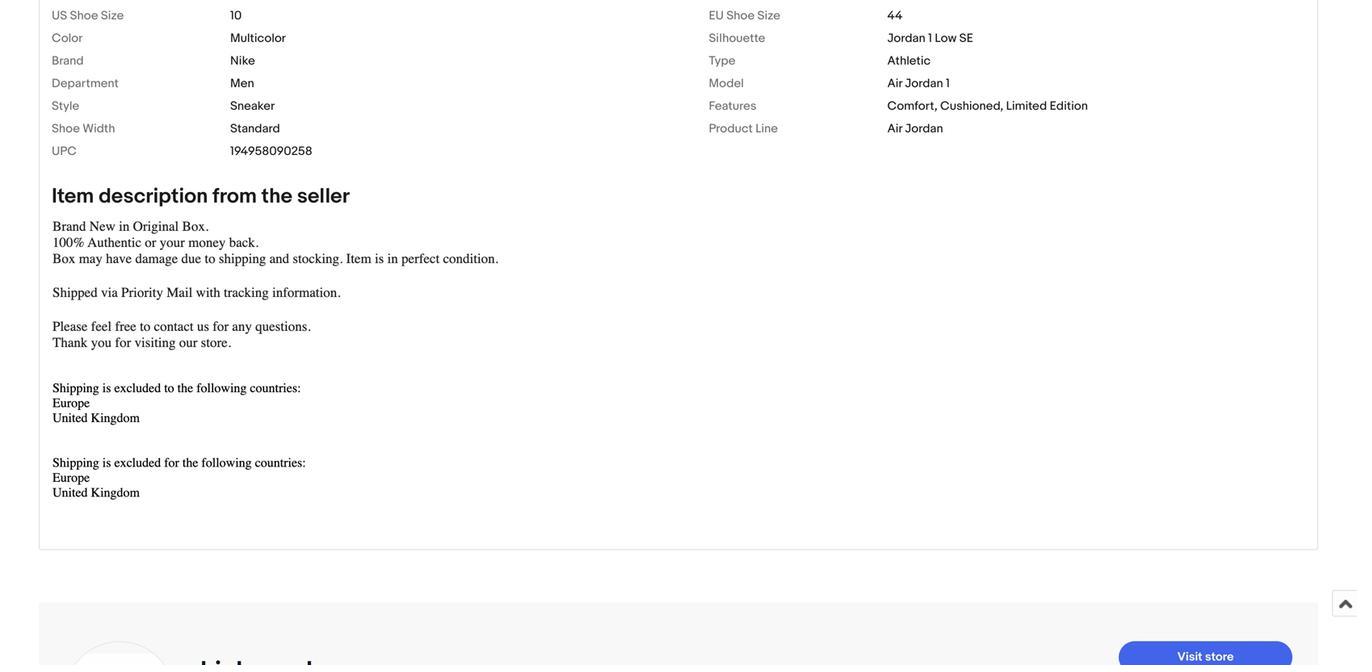 Task type: vqa. For each thing, say whether or not it's contained in the screenshot.
SE
yes



Task type: locate. For each thing, give the bounding box(es) containing it.
1 vertical spatial jordan
[[905, 76, 944, 91]]

1 vertical spatial 1
[[946, 76, 950, 91]]

jordan up athletic
[[888, 31, 926, 46]]

jordan for air jordan 1
[[905, 76, 944, 91]]

air for air jordan 1
[[888, 76, 903, 91]]

2 size from the left
[[758, 8, 781, 23]]

style
[[52, 99, 79, 114]]

multicolor
[[230, 31, 286, 46]]

visit
[[1178, 651, 1203, 665]]

athletic
[[888, 54, 931, 68]]

size right us
[[101, 8, 124, 23]]

shoe up silhouette
[[727, 8, 755, 23]]

shoe width
[[52, 122, 115, 136]]

1 vertical spatial air
[[888, 122, 903, 136]]

1 size from the left
[[101, 8, 124, 23]]

1 horizontal spatial 1
[[946, 76, 950, 91]]

size up silhouette
[[758, 8, 781, 23]]

standard
[[230, 122, 280, 136]]

44
[[888, 8, 903, 23]]

type
[[709, 54, 736, 68]]

size
[[101, 8, 124, 23], [758, 8, 781, 23]]

shoe
[[70, 8, 98, 23], [727, 8, 755, 23], [52, 122, 80, 136]]

shoe for us
[[70, 8, 98, 23]]

shoe for eu
[[727, 8, 755, 23]]

10
[[230, 8, 242, 23]]

0 vertical spatial air
[[888, 76, 903, 91]]

0 horizontal spatial size
[[101, 8, 124, 23]]

jordan
[[888, 31, 926, 46], [905, 76, 944, 91], [905, 122, 944, 136]]

from
[[213, 184, 257, 209]]

upc
[[52, 144, 77, 159]]

shoe right us
[[70, 8, 98, 23]]

the
[[262, 184, 293, 209]]

1 left low
[[929, 31, 933, 46]]

item
[[52, 184, 94, 209]]

2 vertical spatial jordan
[[905, 122, 944, 136]]

1 horizontal spatial size
[[758, 8, 781, 23]]

model
[[709, 76, 744, 91]]

jordan up 'comfort,'
[[905, 76, 944, 91]]

2 air from the top
[[888, 122, 903, 136]]

1
[[929, 31, 933, 46], [946, 76, 950, 91]]

comfort,
[[888, 99, 938, 114]]

jordan down 'comfort,'
[[905, 122, 944, 136]]

1 up cushioned,
[[946, 76, 950, 91]]

air down 'comfort,'
[[888, 122, 903, 136]]

shoe down style
[[52, 122, 80, 136]]

comfort, cushioned, limited edition
[[888, 99, 1088, 114]]

air down athletic
[[888, 76, 903, 91]]

product
[[709, 122, 753, 136]]

air for air jordan
[[888, 122, 903, 136]]

us
[[52, 8, 67, 23]]

194958090258
[[230, 144, 312, 159]]

1 air from the top
[[888, 76, 903, 91]]

air jordan 1
[[888, 76, 950, 91]]

edition
[[1050, 99, 1088, 114]]

0 horizontal spatial 1
[[929, 31, 933, 46]]

nike
[[230, 54, 255, 68]]

men
[[230, 76, 254, 91]]

air
[[888, 76, 903, 91], [888, 122, 903, 136]]



Task type: describe. For each thing, give the bounding box(es) containing it.
brand
[[52, 54, 84, 68]]

eu
[[709, 8, 724, 23]]

sneaker
[[230, 99, 275, 114]]

jordan for air jordan
[[905, 122, 944, 136]]

line
[[756, 122, 778, 136]]

seller
[[297, 184, 350, 209]]

0 vertical spatial jordan
[[888, 31, 926, 46]]

visit store link
[[1119, 642, 1293, 666]]

jordan 1 low se
[[888, 31, 974, 46]]

product line
[[709, 122, 778, 136]]

0 vertical spatial 1
[[929, 31, 933, 46]]

department
[[52, 76, 119, 91]]

silhouette
[[709, 31, 766, 46]]

us shoe size
[[52, 8, 124, 23]]

cushioned,
[[941, 99, 1004, 114]]

eu shoe size
[[709, 8, 781, 23]]

low
[[935, 31, 957, 46]]

size for eu shoe size
[[758, 8, 781, 23]]

features
[[709, 99, 757, 114]]

description
[[99, 184, 208, 209]]

visit store
[[1178, 651, 1234, 665]]

se
[[960, 31, 974, 46]]

width
[[83, 122, 115, 136]]

size for us shoe size
[[101, 8, 124, 23]]

limited
[[1007, 99, 1048, 114]]

color
[[52, 31, 83, 46]]

item description from the seller
[[52, 184, 350, 209]]

store
[[1206, 651, 1234, 665]]

air jordan
[[888, 122, 944, 136]]



